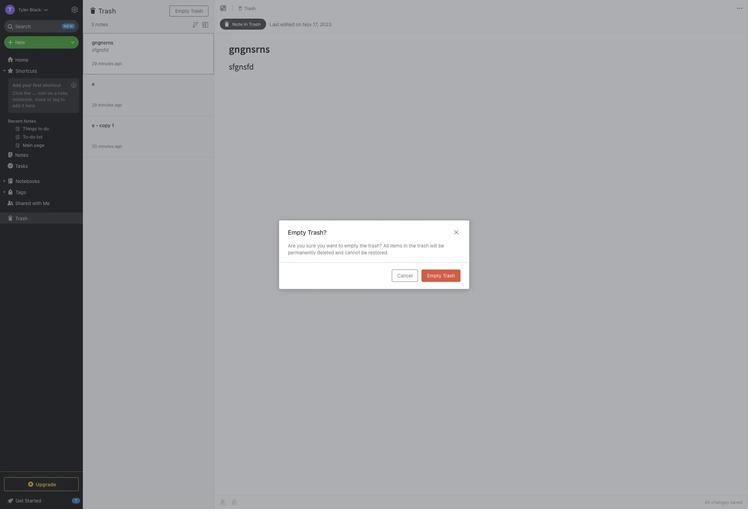 Task type: vqa. For each thing, say whether or not it's contained in the screenshot.
the bottommost Always
no



Task type: describe. For each thing, give the bounding box(es) containing it.
1 29 minutes ago from the top
[[92, 61, 122, 66]]

upgrade
[[36, 482, 56, 488]]

items
[[390, 243, 402, 249]]

add a reminder image
[[219, 499, 227, 507]]

trash?
[[307, 229, 326, 236]]

note window element
[[214, 0, 748, 510]]

empty trash button inside note list element
[[170, 6, 209, 17]]

permanently
[[288, 250, 316, 255]]

Note Editor text field
[[214, 33, 748, 496]]

shortcuts button
[[0, 65, 83, 76]]

or
[[47, 97, 51, 102]]

empty trash?
[[288, 229, 326, 236]]

minutes for e
[[98, 102, 114, 108]]

cancel
[[397, 273, 413, 279]]

add
[[12, 103, 20, 108]]

notes link
[[0, 149, 83, 161]]

in inside are you sure you want to empty the trash? all items in the trash will be permanently deleted and cannot be restored.
[[403, 243, 407, 249]]

tree containing home
[[0, 54, 83, 472]]

trash
[[417, 243, 429, 249]]

close image
[[452, 228, 460, 237]]

and
[[335, 250, 343, 255]]

notes
[[95, 21, 108, 27]]

e for e - copy 1
[[92, 122, 95, 128]]

shared
[[15, 200, 31, 206]]

1 you from the left
[[297, 243, 305, 249]]

notebooks link
[[0, 176, 83, 187]]

your
[[22, 83, 32, 88]]

note
[[232, 21, 243, 27]]

on inside "icon on a note, notebook, stack or tag to add it here."
[[48, 90, 53, 96]]

1 horizontal spatial the
[[360, 243, 367, 249]]

cancel button
[[392, 270, 418, 282]]

home link
[[0, 54, 83, 65]]

30
[[92, 144, 97, 149]]

-
[[96, 122, 98, 128]]

2 29 minutes ago from the top
[[92, 102, 122, 108]]

first
[[33, 83, 41, 88]]

Search text field
[[9, 20, 74, 32]]

click the ...
[[12, 90, 37, 96]]

restored.
[[368, 250, 388, 255]]

last
[[270, 21, 279, 27]]

2 horizontal spatial empty
[[427, 273, 441, 279]]

shortcuts
[[16, 68, 37, 74]]

all inside note window element
[[705, 500, 710, 506]]

2 you from the left
[[317, 243, 325, 249]]

1 29 from the top
[[92, 61, 97, 66]]

1 vertical spatial empty trash button
[[422, 270, 460, 282]]

trash button
[[235, 3, 258, 13]]

a
[[54, 90, 57, 96]]

add tag image
[[230, 499, 239, 507]]

3 notes
[[91, 21, 108, 27]]

are you sure you want to empty the trash? all items in the trash will be permanently deleted and cannot be restored.
[[288, 243, 444, 255]]

click
[[12, 90, 23, 96]]

e for e
[[92, 81, 95, 87]]

notes inside group
[[24, 118, 36, 124]]

all inside are you sure you want to empty the trash? all items in the trash will be permanently deleted and cannot be restored.
[[383, 243, 389, 249]]

upgrade button
[[4, 478, 79, 492]]

ago for e
[[115, 102, 122, 108]]

home
[[15, 57, 28, 63]]

are
[[288, 243, 295, 249]]

gngnsrns
[[92, 40, 113, 45]]

17,
[[313, 21, 319, 27]]

edited
[[280, 21, 295, 27]]

shortcut
[[43, 83, 61, 88]]

changes
[[711, 500, 729, 506]]

new button
[[4, 36, 79, 49]]



Task type: locate. For each thing, give the bounding box(es) containing it.
shared with me link
[[0, 198, 83, 209]]

trash link
[[0, 213, 83, 224]]

notes inside notes link
[[15, 152, 28, 158]]

on inside note window element
[[296, 21, 301, 27]]

1 vertical spatial empty trash
[[427, 273, 455, 279]]

minutes right '30' at the top left of page
[[98, 144, 114, 149]]

empty trash down will
[[427, 273, 455, 279]]

2 minutes from the top
[[98, 102, 114, 108]]

2 ago from the top
[[115, 102, 122, 108]]

1 vertical spatial all
[[705, 500, 710, 506]]

1 horizontal spatial in
[[403, 243, 407, 249]]

ago for e - copy 1
[[115, 144, 122, 149]]

to down note,
[[61, 97, 65, 102]]

expand note image
[[219, 4, 227, 12]]

tags button
[[0, 187, 83, 198]]

3 minutes from the top
[[98, 144, 114, 149]]

all
[[383, 243, 389, 249], [705, 500, 710, 506]]

29 down sfgnsfd
[[92, 61, 97, 66]]

e - copy 1
[[92, 122, 114, 128]]

to up and
[[338, 243, 343, 249]]

3
[[91, 21, 94, 27]]

minutes up copy
[[98, 102, 114, 108]]

2 vertical spatial empty
[[427, 273, 441, 279]]

0 vertical spatial empty
[[175, 8, 189, 14]]

0 vertical spatial be
[[438, 243, 444, 249]]

sfgnsfd
[[92, 47, 109, 53]]

copy
[[99, 122, 110, 128]]

group
[[0, 76, 83, 152]]

tag
[[53, 97, 59, 102]]

0 horizontal spatial empty trash button
[[170, 6, 209, 17]]

empty trash
[[175, 8, 203, 14], [427, 273, 455, 279]]

want
[[326, 243, 337, 249]]

to inside are you sure you want to empty the trash? all items in the trash will be permanently deleted and cannot be restored.
[[338, 243, 343, 249]]

deleted
[[317, 250, 334, 255]]

1 horizontal spatial empty
[[288, 229, 306, 236]]

minutes
[[98, 61, 114, 66], [98, 102, 114, 108], [98, 144, 114, 149]]

30 minutes ago
[[92, 144, 122, 149]]

you up deleted at left
[[317, 243, 325, 249]]

the left ...
[[24, 90, 31, 96]]

2 vertical spatial ago
[[115, 144, 122, 149]]

1 horizontal spatial empty trash button
[[422, 270, 460, 282]]

note list element
[[83, 0, 214, 510]]

me
[[43, 200, 50, 206]]

empty trash left expand note icon
[[175, 8, 203, 14]]

recent notes
[[8, 118, 36, 124]]

0 vertical spatial to
[[61, 97, 65, 102]]

in
[[244, 21, 248, 27], [403, 243, 407, 249]]

29
[[92, 61, 97, 66], [92, 102, 97, 108]]

all left changes
[[705, 500, 710, 506]]

trash
[[244, 5, 256, 11], [98, 7, 116, 15], [191, 8, 203, 14], [249, 21, 261, 27], [15, 216, 28, 221], [442, 273, 455, 279]]

in right note
[[244, 21, 248, 27]]

add your first shortcut
[[12, 83, 61, 88]]

1 horizontal spatial on
[[296, 21, 301, 27]]

notebooks
[[16, 178, 40, 184]]

1 vertical spatial in
[[403, 243, 407, 249]]

1 horizontal spatial to
[[338, 243, 343, 249]]

notes
[[24, 118, 36, 124], [15, 152, 28, 158]]

empty trash button
[[170, 6, 209, 17], [422, 270, 460, 282]]

ago
[[115, 61, 122, 66], [115, 102, 122, 108], [115, 144, 122, 149]]

1 vertical spatial on
[[48, 90, 53, 96]]

29 minutes ago down sfgnsfd
[[92, 61, 122, 66]]

minutes for e - copy 1
[[98, 144, 114, 149]]

3 ago from the top
[[115, 144, 122, 149]]

saved
[[730, 500, 743, 506]]

0 vertical spatial ago
[[115, 61, 122, 66]]

the
[[24, 90, 31, 96], [360, 243, 367, 249], [409, 243, 416, 249]]

all left items on the right top of the page
[[383, 243, 389, 249]]

0 horizontal spatial all
[[383, 243, 389, 249]]

be
[[438, 243, 444, 249], [361, 250, 367, 255]]

notes right "recent"
[[24, 118, 36, 124]]

empty trash button left expand note icon
[[170, 6, 209, 17]]

add
[[12, 83, 21, 88]]

0 horizontal spatial in
[[244, 21, 248, 27]]

2 29 from the top
[[92, 102, 97, 108]]

29 minutes ago
[[92, 61, 122, 66], [92, 102, 122, 108]]

0 vertical spatial empty trash
[[175, 8, 203, 14]]

sure
[[306, 243, 316, 249]]

tree
[[0, 54, 83, 472]]

2023
[[320, 21, 332, 27]]

minutes down sfgnsfd
[[98, 61, 114, 66]]

on left nov
[[296, 21, 301, 27]]

tags
[[16, 189, 26, 195]]

1 vertical spatial 29 minutes ago
[[92, 102, 122, 108]]

0 vertical spatial in
[[244, 21, 248, 27]]

expand tags image
[[2, 190, 7, 195]]

1 horizontal spatial you
[[317, 243, 325, 249]]

notebook,
[[12, 97, 33, 102]]

note,
[[58, 90, 69, 96]]

None search field
[[9, 20, 74, 32]]

1 vertical spatial e
[[92, 122, 95, 128]]

be right 'cannot'
[[361, 250, 367, 255]]

e
[[92, 81, 95, 87], [92, 122, 95, 128]]

the left trash?
[[360, 243, 367, 249]]

to
[[61, 97, 65, 102], [338, 243, 343, 249]]

it
[[22, 103, 24, 108]]

empty trash inside note list element
[[175, 8, 203, 14]]

1 vertical spatial be
[[361, 250, 367, 255]]

on left a
[[48, 90, 53, 96]]

0 vertical spatial e
[[92, 81, 95, 87]]

trash inside button
[[244, 5, 256, 11]]

0 vertical spatial minutes
[[98, 61, 114, 66]]

in right items on the right top of the page
[[403, 243, 407, 249]]

empty
[[175, 8, 189, 14], [288, 229, 306, 236], [427, 273, 441, 279]]

last edited on nov 17, 2023
[[270, 21, 332, 27]]

on
[[296, 21, 301, 27], [48, 90, 53, 96]]

1 vertical spatial notes
[[15, 152, 28, 158]]

shared with me
[[15, 200, 50, 206]]

icon
[[38, 90, 47, 96]]

2 vertical spatial minutes
[[98, 144, 114, 149]]

the left trash
[[409, 243, 416, 249]]

...
[[32, 90, 37, 96]]

1 vertical spatial to
[[338, 243, 343, 249]]

0 vertical spatial notes
[[24, 118, 36, 124]]

1
[[112, 122, 114, 128]]

0 vertical spatial all
[[383, 243, 389, 249]]

1 ago from the top
[[115, 61, 122, 66]]

0 horizontal spatial on
[[48, 90, 53, 96]]

29 up -
[[92, 102, 97, 108]]

tasks
[[15, 163, 28, 169]]

notes up tasks
[[15, 152, 28, 158]]

here.
[[25, 103, 36, 108]]

empty
[[344, 243, 358, 249]]

2 horizontal spatial the
[[409, 243, 416, 249]]

trash?
[[368, 243, 382, 249]]

0 horizontal spatial empty
[[175, 8, 189, 14]]

nov
[[303, 21, 312, 27]]

expand notebooks image
[[2, 178, 7, 184]]

0 vertical spatial on
[[296, 21, 301, 27]]

be right will
[[438, 243, 444, 249]]

0 horizontal spatial empty trash
[[175, 8, 203, 14]]

0 horizontal spatial be
[[361, 250, 367, 255]]

group containing add your first shortcut
[[0, 76, 83, 152]]

you up permanently
[[297, 243, 305, 249]]

29 minutes ago up copy
[[92, 102, 122, 108]]

1 horizontal spatial empty trash
[[427, 273, 455, 279]]

1 vertical spatial 29
[[92, 102, 97, 108]]

1 horizontal spatial all
[[705, 500, 710, 506]]

recent
[[8, 118, 23, 124]]

stack
[[35, 97, 46, 102]]

1 vertical spatial ago
[[115, 102, 122, 108]]

icon on a note, notebook, stack or tag to add it here.
[[12, 90, 69, 108]]

0 horizontal spatial to
[[61, 97, 65, 102]]

all changes saved
[[705, 500, 743, 506]]

0 vertical spatial empty trash button
[[170, 6, 209, 17]]

will
[[430, 243, 437, 249]]

0 horizontal spatial the
[[24, 90, 31, 96]]

note in trash
[[232, 21, 261, 27]]

1 vertical spatial minutes
[[98, 102, 114, 108]]

to inside "icon on a note, notebook, stack or tag to add it here."
[[61, 97, 65, 102]]

settings image
[[70, 6, 79, 14]]

the inside group
[[24, 90, 31, 96]]

new
[[15, 39, 25, 45]]

you
[[297, 243, 305, 249], [317, 243, 325, 249]]

0 horizontal spatial you
[[297, 243, 305, 249]]

0 vertical spatial 29
[[92, 61, 97, 66]]

with
[[32, 200, 42, 206]]

cannot
[[345, 250, 360, 255]]

tasks button
[[0, 161, 83, 172]]

2 e from the top
[[92, 122, 95, 128]]

empty inside note list element
[[175, 8, 189, 14]]

empty trash button down will
[[422, 270, 460, 282]]

1 vertical spatial empty
[[288, 229, 306, 236]]

1 horizontal spatial be
[[438, 243, 444, 249]]

1 minutes from the top
[[98, 61, 114, 66]]

0 vertical spatial 29 minutes ago
[[92, 61, 122, 66]]

1 e from the top
[[92, 81, 95, 87]]



